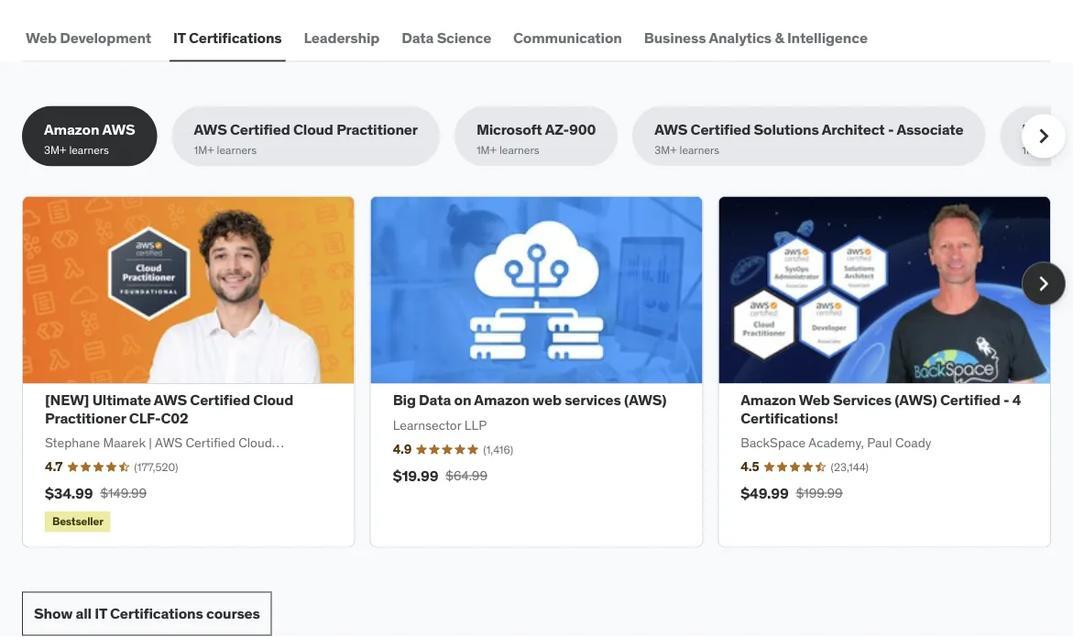 Task type: locate. For each thing, give the bounding box(es) containing it.
it right all
[[95, 604, 107, 623]]

next image
[[1029, 122, 1059, 151], [1029, 269, 1059, 298]]

certified inside [new] ultimate aws certified cloud practitioner clf-c02
[[190, 391, 250, 409]]

architect
[[822, 120, 885, 139]]

1 horizontal spatial amazon
[[474, 391, 530, 409]]

0 horizontal spatial -
[[888, 120, 894, 139]]

1 learners from the left
[[69, 142, 109, 157]]

intelligence
[[787, 29, 868, 47]]

(aws)
[[624, 391, 667, 409], [895, 391, 937, 409]]

amazon aws 3m+ learners
[[44, 120, 135, 157]]

amazon
[[44, 120, 99, 139], [474, 391, 530, 409], [741, 391, 796, 409]]

2 (aws) from the left
[[895, 391, 937, 409]]

1 horizontal spatial practitioner
[[336, 120, 418, 139]]

clf-
[[129, 408, 161, 427]]

practitioner
[[336, 120, 418, 139], [45, 408, 126, 427]]

1 horizontal spatial it
[[173, 29, 186, 47]]

data science
[[402, 29, 491, 47]]

- left 4
[[1004, 391, 1009, 409]]

1 vertical spatial data
[[419, 391, 451, 409]]

3 1m+ from the left
[[1022, 142, 1043, 157]]

1 vertical spatial practitioner
[[45, 408, 126, 427]]

(aws) inside amazon web services (aws) certified - 4 certifications!
[[895, 391, 937, 409]]

cloud
[[293, 120, 333, 139], [253, 391, 293, 409]]

0 vertical spatial next image
[[1029, 122, 1059, 151]]

1 horizontal spatial -
[[1004, 391, 1009, 409]]

web left development
[[26, 29, 57, 47]]

associate
[[897, 120, 964, 139]]

0 horizontal spatial practitioner
[[45, 408, 126, 427]]

data left science
[[402, 29, 434, 47]]

0 horizontal spatial 1m+
[[194, 142, 214, 157]]

aws inside amazon aws 3m+ learners
[[102, 120, 135, 139]]

solutions
[[754, 120, 819, 139]]

web inside button
[[26, 29, 57, 47]]

next image inside the topic filters element
[[1029, 122, 1059, 151]]

0 horizontal spatial (aws)
[[624, 391, 667, 409]]

ultimate
[[92, 391, 151, 409]]

data
[[402, 29, 434, 47], [419, 391, 451, 409]]

show all it certifications courses
[[34, 604, 260, 623]]

3m+
[[44, 142, 66, 157], [655, 142, 677, 157]]

certified
[[230, 120, 290, 139], [691, 120, 751, 139], [190, 391, 250, 409], [940, 391, 1000, 409]]

1m+ inside aws certified cloud practitioner 1m+ learners
[[194, 142, 214, 157]]

c02
[[161, 408, 188, 427]]

aws inside aws certified solutions architect - associate 3m+ learners
[[655, 120, 688, 139]]

1 vertical spatial next image
[[1029, 269, 1059, 298]]

0 vertical spatial web
[[26, 29, 57, 47]]

next image for the topic filters element
[[1029, 122, 1059, 151]]

0 vertical spatial cloud
[[293, 120, 333, 139]]

0 vertical spatial practitioner
[[336, 120, 418, 139]]

amazon inside amazon aws 3m+ learners
[[44, 120, 99, 139]]

practitioner inside [new] ultimate aws certified cloud practitioner clf-c02
[[45, 408, 126, 427]]

it right development
[[173, 29, 186, 47]]

2 learners from the left
[[217, 142, 257, 157]]

0 vertical spatial data
[[402, 29, 434, 47]]

development
[[60, 29, 151, 47]]

2 3m+ from the left
[[655, 142, 677, 157]]

science
[[437, 29, 491, 47]]

1 horizontal spatial 1m+
[[477, 142, 497, 157]]

0 vertical spatial -
[[888, 120, 894, 139]]

1 horizontal spatial web
[[799, 391, 830, 409]]

3 learners from the left
[[499, 142, 539, 157]]

1 vertical spatial cloud
[[253, 391, 293, 409]]

microsoft az-900 1m+ learners
[[477, 120, 596, 157]]

0 horizontal spatial 3m+
[[44, 142, 66, 157]]

next image inside carousel element
[[1029, 269, 1059, 298]]

it certifications
[[173, 29, 282, 47]]

- right the architect
[[888, 120, 894, 139]]

0 horizontal spatial it
[[95, 604, 107, 623]]

certified inside amazon web services (aws) certified - 4 certifications!
[[940, 391, 1000, 409]]

4
[[1012, 391, 1021, 409]]

[new] ultimate aws certified cloud practitioner clf-c02 link
[[45, 391, 293, 427]]

0 horizontal spatial web
[[26, 29, 57, 47]]

2 horizontal spatial 1m+
[[1022, 142, 1043, 157]]

leadership button
[[300, 16, 383, 60]]

amazon web services (aws) certified - 4 certifications! link
[[741, 391, 1021, 427]]

1 vertical spatial web
[[799, 391, 830, 409]]

1 3m+ from the left
[[44, 142, 66, 157]]

amazon inside amazon web services (aws) certified - 4 certifications!
[[741, 391, 796, 409]]

0 vertical spatial certifications
[[189, 29, 282, 47]]

1 vertical spatial -
[[1004, 391, 1009, 409]]

it certifications button
[[170, 16, 286, 60]]

show
[[34, 604, 73, 623]]

1m+ inside kuberne 1m+ learne
[[1022, 142, 1043, 157]]

2 1m+ from the left
[[477, 142, 497, 157]]

web
[[26, 29, 57, 47], [799, 391, 830, 409]]

business
[[644, 29, 706, 47]]

big data on amazon web services (aws)
[[393, 391, 667, 409]]

[new] ultimate aws certified cloud practitioner clf-c02
[[45, 391, 293, 427]]

0 vertical spatial it
[[173, 29, 186, 47]]

1 1m+ from the left
[[194, 142, 214, 157]]

-
[[888, 120, 894, 139], [1004, 391, 1009, 409]]

data left on at left bottom
[[419, 391, 451, 409]]

4 learners from the left
[[680, 142, 720, 157]]

big
[[393, 391, 416, 409]]

courses
[[206, 604, 260, 623]]

certifications
[[189, 29, 282, 47], [110, 604, 203, 623]]

web left services
[[799, 391, 830, 409]]

1m+
[[194, 142, 214, 157], [477, 142, 497, 157], [1022, 142, 1043, 157]]

amazon for amazon aws 3m+ learners
[[44, 120, 99, 139]]

1 (aws) from the left
[[624, 391, 667, 409]]

1 horizontal spatial (aws)
[[895, 391, 937, 409]]

learners
[[69, 142, 109, 157], [217, 142, 257, 157], [499, 142, 539, 157], [680, 142, 720, 157]]

web inside amazon web services (aws) certified - 4 certifications!
[[799, 391, 830, 409]]

big data on amazon web services (aws) link
[[393, 391, 667, 409]]

3m+ inside amazon aws 3m+ learners
[[44, 142, 66, 157]]

2 next image from the top
[[1029, 269, 1059, 298]]

[new]
[[45, 391, 89, 409]]

it
[[173, 29, 186, 47], [95, 604, 107, 623]]

communication
[[513, 29, 622, 47]]

aws
[[102, 120, 135, 139], [194, 120, 227, 139], [655, 120, 688, 139], [154, 391, 187, 409]]

0 horizontal spatial amazon
[[44, 120, 99, 139]]

1 next image from the top
[[1029, 122, 1059, 151]]

on
[[454, 391, 471, 409]]

2 horizontal spatial amazon
[[741, 391, 796, 409]]

amazon for amazon web services (aws) certified - 4 certifications!
[[741, 391, 796, 409]]

certified inside aws certified cloud practitioner 1m+ learners
[[230, 120, 290, 139]]

1 horizontal spatial 3m+
[[655, 142, 677, 157]]



Task type: vqa. For each thing, say whether or not it's contained in the screenshot.
Like related to Hello Friends, Welcome to Exception Handling in Python 3 - try, except, else, finally Course. It covers basics of python and exception handling in detail. Definetely you will feel like you are learning directly from the class room. These Basics are very helpful to go to the next level.The following topics covered very clearly, definitely you will get much benefit from this course. 1. Syntax Error vs Runtime Error 2. The 3 Most Important Questions about Exception Handling 3. Default Exception Handling and Exception Hierarchy .... 20. How to define and raise Customized Exceptions & Demo Program All the best !!! I really hope you found this course valuable, but either way, please leave a review and share your experience. Regards DURGASOFT DURGA
no



Task type: describe. For each thing, give the bounding box(es) containing it.
learners inside aws certified cloud practitioner 1m+ learners
[[217, 142, 257, 157]]

aws inside [new] ultimate aws certified cloud practitioner clf-c02
[[154, 391, 187, 409]]

- inside amazon web services (aws) certified - 4 certifications!
[[1004, 391, 1009, 409]]

next image for carousel element
[[1029, 269, 1059, 298]]

communication button
[[510, 16, 626, 60]]

aws inside aws certified cloud practitioner 1m+ learners
[[194, 120, 227, 139]]

analytics
[[709, 29, 772, 47]]

kuberne 1m+ learne
[[1022, 120, 1073, 157]]

web development
[[26, 29, 151, 47]]

learners inside the microsoft az-900 1m+ learners
[[499, 142, 539, 157]]

&
[[775, 29, 784, 47]]

learners inside aws certified solutions architect - associate 3m+ learners
[[680, 142, 720, 157]]

data inside carousel element
[[419, 391, 451, 409]]

cloud inside aws certified cloud practitioner 1m+ learners
[[293, 120, 333, 139]]

leadership
[[304, 29, 380, 47]]

learne
[[1045, 142, 1073, 157]]

services
[[565, 391, 621, 409]]

practitioner inside aws certified cloud practitioner 1m+ learners
[[336, 120, 418, 139]]

900
[[569, 120, 596, 139]]

carousel element
[[22, 196, 1066, 547]]

1 vertical spatial certifications
[[110, 604, 203, 623]]

learners inside amazon aws 3m+ learners
[[69, 142, 109, 157]]

amazon web services (aws) certified - 4 certifications!
[[741, 391, 1021, 427]]

it inside button
[[173, 29, 186, 47]]

kuberne
[[1022, 120, 1073, 139]]

web
[[533, 391, 562, 409]]

- inside aws certified solutions architect - associate 3m+ learners
[[888, 120, 894, 139]]

business analytics & intelligence button
[[640, 16, 871, 60]]

business analytics & intelligence
[[644, 29, 868, 47]]

3m+ inside aws certified solutions architect - associate 3m+ learners
[[655, 142, 677, 157]]

show all it certifications courses link
[[22, 591, 272, 635]]

aws certified solutions architect - associate 3m+ learners
[[655, 120, 964, 157]]

web development button
[[22, 16, 155, 60]]

aws certified cloud practitioner 1m+ learners
[[194, 120, 418, 157]]

services
[[833, 391, 892, 409]]

certified inside aws certified solutions architect - associate 3m+ learners
[[691, 120, 751, 139]]

1 vertical spatial it
[[95, 604, 107, 623]]

certifications!
[[741, 408, 838, 427]]

topic filters element
[[22, 106, 1073, 167]]

all
[[76, 604, 92, 623]]

certifications inside button
[[189, 29, 282, 47]]

az-
[[545, 120, 569, 139]]

data inside button
[[402, 29, 434, 47]]

microsoft
[[477, 120, 542, 139]]

data science button
[[398, 16, 495, 60]]

cloud inside [new] ultimate aws certified cloud practitioner clf-c02
[[253, 391, 293, 409]]

1m+ inside the microsoft az-900 1m+ learners
[[477, 142, 497, 157]]



